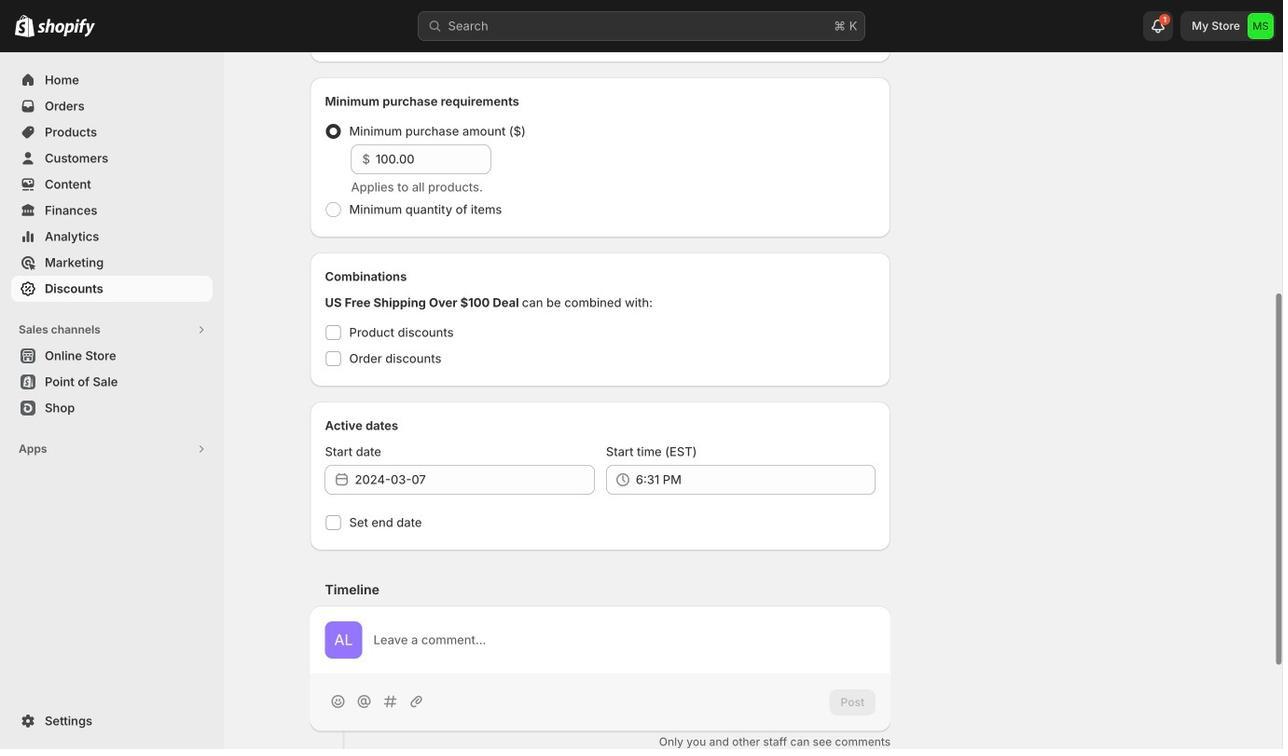Task type: locate. For each thing, give the bounding box(es) containing it.
Enter time text field
[[636, 465, 876, 495]]

avatar with initials a l image
[[325, 622, 362, 659]]

shopify image
[[37, 18, 95, 37]]



Task type: vqa. For each thing, say whether or not it's contained in the screenshot.
ENTER TIME text field
yes



Task type: describe. For each thing, give the bounding box(es) containing it.
shopify image
[[15, 15, 35, 37]]

my store image
[[1248, 13, 1274, 39]]

YYYY-MM-DD text field
[[355, 465, 595, 495]]

0.00 text field
[[376, 145, 491, 174]]

Leave a comment... text field
[[374, 631, 876, 650]]



